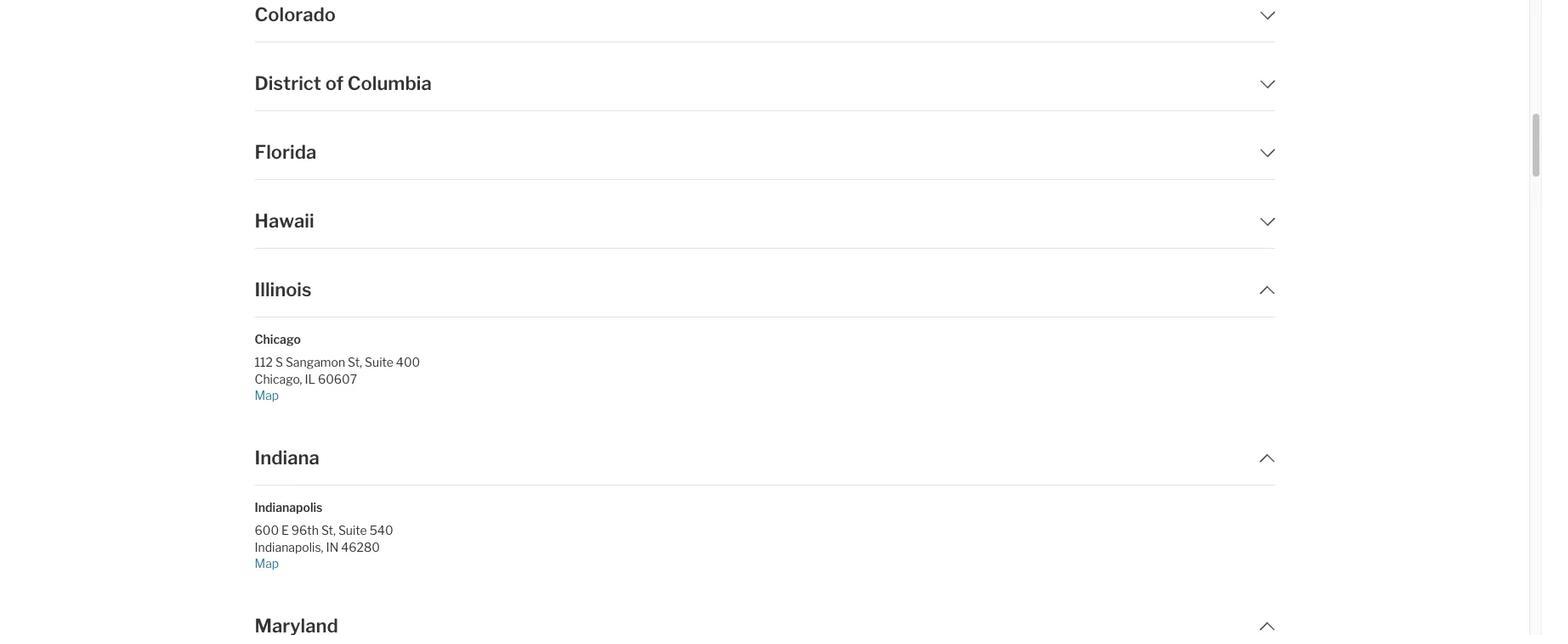 Task type: describe. For each thing, give the bounding box(es) containing it.
of
[[325, 72, 344, 94]]

s
[[275, 356, 283, 370]]

112
[[255, 356, 273, 370]]

map link for indiana
[[255, 556, 489, 572]]

indianapolis
[[255, 501, 323, 515]]

st, for indiana
[[321, 524, 336, 538]]

46280
[[341, 540, 380, 555]]

400
[[396, 356, 420, 370]]

columbia
[[348, 72, 432, 94]]

suite for indiana
[[338, 524, 367, 538]]

112 s sangamon st, suite 400 chicago, il 60607 map
[[255, 356, 420, 403]]

indianapolis,
[[255, 540, 324, 555]]

st, for illinois
[[348, 356, 362, 370]]

e
[[281, 524, 289, 538]]

in
[[326, 540, 339, 555]]



Task type: vqa. For each thing, say whether or not it's contained in the screenshot.
Tell
no



Task type: locate. For each thing, give the bounding box(es) containing it.
1 map link from the top
[[255, 387, 489, 404]]

map link for illinois
[[255, 387, 489, 404]]

suite inside the 600 e 96th st, suite 540 indianapolis, in 46280 map
[[338, 524, 367, 538]]

colorado
[[255, 3, 336, 26]]

map down chicago, at the bottom of page
[[255, 388, 279, 403]]

st,
[[348, 356, 362, 370], [321, 524, 336, 538]]

map inside the 600 e 96th st, suite 540 indianapolis, in 46280 map
[[255, 557, 279, 571]]

chicago,
[[255, 372, 302, 386]]

map
[[255, 388, 279, 403], [255, 557, 279, 571]]

1 map from the top
[[255, 388, 279, 403]]

st, up in
[[321, 524, 336, 538]]

suite
[[365, 356, 394, 370], [338, 524, 367, 538]]

2 map link from the top
[[255, 556, 489, 572]]

60607
[[318, 372, 357, 386]]

suite inside 112 s sangamon st, suite 400 chicago, il 60607 map
[[365, 356, 394, 370]]

map down indianapolis, at the left bottom of page
[[255, 557, 279, 571]]

1 horizontal spatial st,
[[348, 356, 362, 370]]

96th
[[291, 524, 319, 538]]

0 vertical spatial map link
[[255, 387, 489, 404]]

540
[[370, 524, 393, 538]]

map link down 46280
[[255, 556, 489, 572]]

1 vertical spatial st,
[[321, 524, 336, 538]]

district of columbia
[[255, 72, 432, 94]]

il
[[305, 372, 315, 386]]

2 map from the top
[[255, 557, 279, 571]]

0 vertical spatial st,
[[348, 356, 362, 370]]

map inside 112 s sangamon st, suite 400 chicago, il 60607 map
[[255, 388, 279, 403]]

sangamon
[[286, 356, 345, 370]]

0 vertical spatial suite
[[365, 356, 394, 370]]

map link down 60607
[[255, 387, 489, 404]]

florida
[[255, 141, 317, 163]]

map for indiana
[[255, 557, 279, 571]]

0 vertical spatial map
[[255, 388, 279, 403]]

district
[[255, 72, 321, 94]]

600
[[255, 524, 279, 538]]

600 e 96th st, suite 540 indianapolis, in 46280 map
[[255, 524, 393, 571]]

suite for illinois
[[365, 356, 394, 370]]

1 vertical spatial map
[[255, 557, 279, 571]]

map for illinois
[[255, 388, 279, 403]]

hawaii
[[255, 210, 314, 232]]

illinois
[[255, 279, 312, 301]]

0 horizontal spatial st,
[[321, 524, 336, 538]]

indiana
[[255, 447, 320, 469]]

suite up 46280
[[338, 524, 367, 538]]

chicago
[[255, 332, 301, 347]]

st, up 60607
[[348, 356, 362, 370]]

1 vertical spatial map link
[[255, 556, 489, 572]]

st, inside 112 s sangamon st, suite 400 chicago, il 60607 map
[[348, 356, 362, 370]]

map link
[[255, 387, 489, 404], [255, 556, 489, 572]]

1 vertical spatial suite
[[338, 524, 367, 538]]

st, inside the 600 e 96th st, suite 540 indianapolis, in 46280 map
[[321, 524, 336, 538]]

suite left the 400
[[365, 356, 394, 370]]



